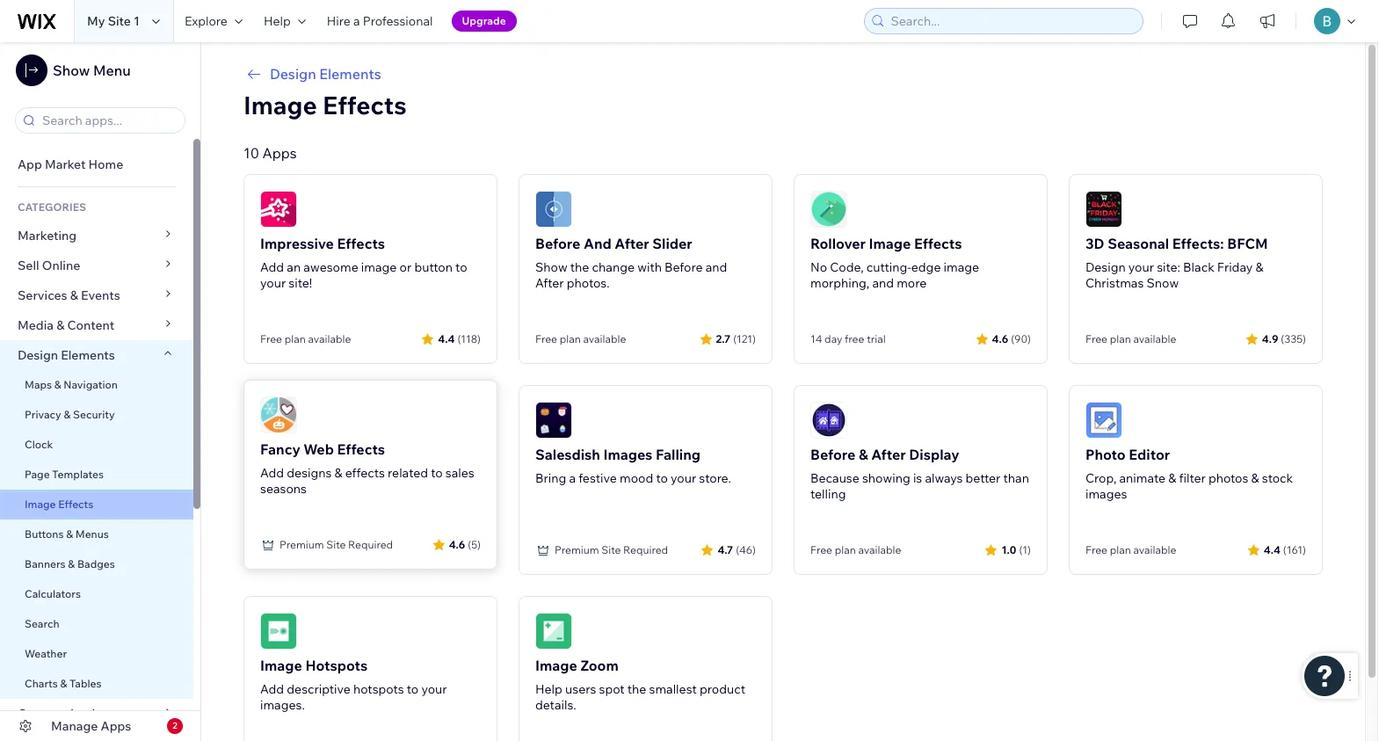 Task type: describe. For each thing, give the bounding box(es) containing it.
menus
[[75, 528, 109, 541]]

apps for 10 apps
[[263, 144, 297, 162]]

4.6 for fancy web effects
[[449, 538, 466, 551]]

code,
[[830, 259, 864, 275]]

services & events
[[18, 288, 120, 303]]

site for salesdish images falling
[[602, 544, 621, 557]]

& right maps
[[54, 378, 61, 391]]

bring
[[536, 471, 567, 486]]

& inside 3d seasonal effects: bfcm design your site: black friday & christmas snow
[[1256, 259, 1264, 275]]

button
[[415, 259, 453, 275]]

sell online
[[18, 258, 80, 274]]

media & content link
[[0, 310, 193, 340]]

1 horizontal spatial design
[[270, 65, 316, 83]]

telling
[[811, 486, 847, 502]]

before for before & after display
[[811, 446, 856, 463]]

show menu button
[[16, 55, 131, 86]]

related
[[388, 465, 428, 481]]

0 vertical spatial a
[[354, 13, 360, 29]]

images.
[[260, 697, 305, 713]]

premium for salesdish
[[555, 544, 599, 557]]

market
[[45, 157, 86, 172]]

explore
[[185, 13, 228, 29]]

menu
[[93, 62, 131, 79]]

add for impressive effects
[[260, 259, 284, 275]]

photo editor logo image
[[1086, 402, 1123, 439]]

maps
[[25, 378, 52, 391]]

communication
[[18, 706, 113, 722]]

sidebar element
[[0, 42, 201, 741]]

clock
[[25, 438, 53, 451]]

upgrade button
[[452, 11, 517, 32]]

plan for editor
[[1110, 544, 1132, 557]]

& inside 'link'
[[68, 558, 75, 571]]

seasons
[[260, 481, 307, 497]]

communication link
[[0, 699, 193, 729]]

14 day free trial
[[811, 332, 886, 346]]

& inside before & after display because showing is always better than telling
[[859, 446, 869, 463]]

(121)
[[734, 332, 756, 345]]

professional
[[363, 13, 433, 29]]

banners & badges
[[25, 558, 115, 571]]

image inside sidebar element
[[25, 498, 56, 511]]

before and after slider logo image
[[536, 191, 573, 228]]

images
[[1086, 486, 1128, 502]]

calculators
[[25, 587, 81, 601]]

page templates
[[25, 468, 106, 481]]

always
[[926, 471, 963, 486]]

image zoom logo image
[[536, 613, 573, 650]]

users
[[566, 682, 597, 697]]

effects
[[345, 465, 385, 481]]

day
[[825, 332, 843, 346]]

store.
[[699, 471, 732, 486]]

a inside salesdish images falling bring a festive mood to your store.
[[569, 471, 576, 486]]

app market home link
[[0, 150, 193, 179]]

more
[[897, 275, 927, 291]]

& left tables
[[60, 677, 67, 690]]

4.4 for photo editor
[[1264, 543, 1281, 556]]

4.7
[[718, 543, 734, 556]]

(335)
[[1282, 332, 1307, 345]]

hire a professional link
[[316, 0, 444, 42]]

descriptive
[[287, 682, 351, 697]]

free plan available for &
[[811, 544, 902, 557]]

maps & navigation link
[[0, 370, 193, 400]]

fancy
[[260, 441, 301, 458]]

1 vertical spatial before
[[665, 259, 703, 275]]

free for photo editor
[[1086, 544, 1108, 557]]

salesdish images falling bring a festive mood to your store.
[[536, 446, 732, 486]]

& left filter
[[1169, 471, 1177, 486]]

zoom
[[581, 657, 619, 675]]

hotspots
[[354, 682, 404, 697]]

impressive effects add an awesome image or button to your site!
[[260, 235, 468, 291]]

marketing link
[[0, 221, 193, 251]]

page templates link
[[0, 460, 193, 490]]

fancy web effects add designs & effects related to sales seasons
[[260, 441, 475, 497]]

help button
[[253, 0, 316, 42]]

sales
[[446, 465, 475, 481]]

maps & navigation
[[25, 378, 118, 391]]

site for fancy web effects
[[327, 538, 346, 551]]

fancy web effects logo image
[[260, 397, 297, 434]]

showing
[[863, 471, 911, 486]]

buttons & menus
[[25, 528, 109, 541]]

& inside "link"
[[56, 317, 65, 333]]

images
[[604, 446, 653, 463]]

show inside 'button'
[[53, 62, 90, 79]]

free plan available for effects
[[260, 332, 351, 346]]

clock link
[[0, 430, 193, 460]]

friday
[[1218, 259, 1253, 275]]

1 vertical spatial after
[[536, 275, 564, 291]]

design elements inside sidebar element
[[18, 347, 115, 363]]

(90)
[[1012, 332, 1032, 345]]

your inside impressive effects add an awesome image or button to your site!
[[260, 275, 286, 291]]

14
[[811, 332, 823, 346]]

free for impressive effects
[[260, 332, 282, 346]]

filter
[[1180, 471, 1206, 486]]

4.9
[[1263, 332, 1279, 345]]

your inside 3d seasonal effects: bfcm design your site: black friday & christmas snow
[[1129, 259, 1155, 275]]

help inside 'image zoom help users spot the smallest product details.'
[[536, 682, 563, 697]]

& right 'privacy'
[[64, 408, 71, 421]]

weather
[[25, 647, 67, 660]]

before & after display because showing is always better than telling
[[811, 446, 1030, 502]]

effects inside impressive effects add an awesome image or button to your site!
[[337, 235, 385, 252]]

salesdish
[[536, 446, 601, 463]]

0 horizontal spatial site
[[108, 13, 131, 29]]

available for seasonal
[[1134, 332, 1177, 346]]

0 vertical spatial image effects
[[244, 90, 407, 120]]

services
[[18, 288, 67, 303]]

free for 3d seasonal effects: bfcm
[[1086, 332, 1108, 346]]

navigation
[[64, 378, 118, 391]]

impressive
[[260, 235, 334, 252]]

hire a professional
[[327, 13, 433, 29]]

because
[[811, 471, 860, 486]]

1.0
[[1002, 543, 1017, 556]]

available for and
[[583, 332, 626, 346]]

events
[[81, 288, 120, 303]]

services & events link
[[0, 281, 193, 310]]

mood
[[620, 471, 654, 486]]

categories
[[18, 201, 86, 214]]

effects:
[[1173, 235, 1225, 252]]

with
[[638, 259, 662, 275]]

morphing,
[[811, 275, 870, 291]]

calculators link
[[0, 580, 193, 609]]

free for before & after display
[[811, 544, 833, 557]]

app market home
[[18, 157, 123, 172]]

4.4 for impressive effects
[[438, 332, 455, 345]]

plan for and
[[560, 332, 581, 346]]

details.
[[536, 697, 577, 713]]

spot
[[599, 682, 625, 697]]



Task type: locate. For each thing, give the bounding box(es) containing it.
4.6 left (5)
[[449, 538, 466, 551]]

image left or
[[361, 259, 397, 275]]

add down fancy
[[260, 465, 284, 481]]

plan down "telling"
[[835, 544, 856, 557]]

free
[[260, 332, 282, 346], [536, 332, 558, 346], [1086, 332, 1108, 346], [811, 544, 833, 557], [1086, 544, 1108, 557]]

before inside before & after display because showing is always better than telling
[[811, 446, 856, 463]]

0 vertical spatial elements
[[319, 65, 381, 83]]

free plan available down site!
[[260, 332, 351, 346]]

image zoom help users spot the smallest product details.
[[536, 657, 746, 713]]

plan for &
[[835, 544, 856, 557]]

cutting-
[[867, 259, 912, 275]]

image hotspots logo image
[[260, 613, 297, 650]]

premium
[[280, 538, 324, 551], [555, 544, 599, 557]]

free plan available for and
[[536, 332, 626, 346]]

& inside the fancy web effects add designs & effects related to sales seasons
[[335, 465, 343, 481]]

elements down hire
[[319, 65, 381, 83]]

after for before and after slider
[[615, 235, 650, 252]]

2 add from the top
[[260, 465, 284, 481]]

to left sales
[[431, 465, 443, 481]]

image inside the rollover image effects no code, cutting-edge image morphing, and more
[[944, 259, 980, 275]]

1 image from the left
[[361, 259, 397, 275]]

image up "10 apps"
[[244, 90, 317, 120]]

apps inside sidebar element
[[101, 719, 131, 734]]

show left menu
[[53, 62, 90, 79]]

& left badges
[[68, 558, 75, 571]]

plan down images
[[1110, 544, 1132, 557]]

plan for seasonal
[[1110, 332, 1132, 346]]

1 vertical spatial a
[[569, 471, 576, 486]]

banners & badges link
[[0, 550, 193, 580]]

1 vertical spatial add
[[260, 465, 284, 481]]

1 add from the top
[[260, 259, 284, 275]]

your
[[1129, 259, 1155, 275], [260, 275, 286, 291], [671, 471, 697, 486], [422, 682, 447, 697]]

0 horizontal spatial 4.4
[[438, 332, 455, 345]]

2 horizontal spatial after
[[872, 446, 906, 463]]

0 horizontal spatial design elements
[[18, 347, 115, 363]]

the for and
[[571, 259, 590, 275]]

festive
[[579, 471, 617, 486]]

2 horizontal spatial before
[[811, 446, 856, 463]]

available down snow
[[1134, 332, 1177, 346]]

premium down festive
[[555, 544, 599, 557]]

your inside image hotspots add descriptive hotspots to your images.
[[422, 682, 447, 697]]

and right the "with"
[[706, 259, 728, 275]]

1 horizontal spatial required
[[624, 544, 669, 557]]

1 horizontal spatial after
[[615, 235, 650, 252]]

1 horizontal spatial the
[[628, 682, 647, 697]]

effects up awesome
[[337, 235, 385, 252]]

your right hotspots
[[422, 682, 447, 697]]

search link
[[0, 609, 193, 639]]

photo
[[1086, 446, 1126, 463]]

available down site!
[[308, 332, 351, 346]]

to inside salesdish images falling bring a festive mood to your store.
[[656, 471, 668, 486]]

photos.
[[567, 275, 610, 291]]

marketing
[[18, 228, 77, 244]]

1 horizontal spatial and
[[873, 275, 894, 291]]

after up the "with"
[[615, 235, 650, 252]]

apps right manage
[[101, 719, 131, 734]]

design
[[270, 65, 316, 83], [1086, 259, 1126, 275], [18, 347, 58, 363]]

free
[[845, 332, 865, 346]]

Search... field
[[886, 9, 1138, 33]]

4.6 for rollover image effects
[[993, 332, 1009, 345]]

1 vertical spatial show
[[536, 259, 568, 275]]

image inside the rollover image effects no code, cutting-edge image morphing, and more
[[869, 235, 911, 252]]

0 horizontal spatial before
[[536, 235, 581, 252]]

add left an
[[260, 259, 284, 275]]

1
[[134, 13, 140, 29]]

1 horizontal spatial site
[[327, 538, 346, 551]]

2
[[173, 720, 177, 732]]

2 vertical spatial after
[[872, 446, 906, 463]]

image effects inside sidebar element
[[25, 498, 93, 511]]

help left users
[[536, 682, 563, 697]]

home
[[88, 157, 123, 172]]

show menu
[[53, 62, 131, 79]]

change
[[592, 259, 635, 275]]

premium site required for images
[[555, 544, 669, 557]]

sell online link
[[0, 251, 193, 281]]

& right friday
[[1256, 259, 1264, 275]]

impressive effects logo image
[[260, 191, 297, 228]]

1 horizontal spatial premium site required
[[555, 544, 669, 557]]

hotspots
[[306, 657, 368, 675]]

and left more on the right of the page
[[873, 275, 894, 291]]

design inside 3d seasonal effects: bfcm design your site: black friday & christmas snow
[[1086, 259, 1126, 275]]

4.7 (46)
[[718, 543, 756, 556]]

required down "mood"
[[624, 544, 669, 557]]

effects down templates
[[58, 498, 93, 511]]

elements inside sidebar element
[[61, 347, 115, 363]]

available down showing
[[859, 544, 902, 557]]

3 add from the top
[[260, 682, 284, 697]]

and inside the rollover image effects no code, cutting-edge image morphing, and more
[[873, 275, 894, 291]]

1 horizontal spatial design elements
[[270, 65, 381, 83]]

0 vertical spatial add
[[260, 259, 284, 275]]

free plan available down 'photos.' at the top
[[536, 332, 626, 346]]

effects inside the rollover image effects no code, cutting-edge image morphing, and more
[[915, 235, 963, 252]]

1 horizontal spatial apps
[[263, 144, 297, 162]]

the right spot
[[628, 682, 647, 697]]

add
[[260, 259, 284, 275], [260, 465, 284, 481], [260, 682, 284, 697]]

& up showing
[[859, 446, 869, 463]]

the for zoom
[[628, 682, 647, 697]]

a right the bring
[[569, 471, 576, 486]]

before & after display logo image
[[811, 402, 848, 439]]

free plan available down christmas
[[1086, 332, 1177, 346]]

free right (118)
[[536, 332, 558, 346]]

display
[[910, 446, 960, 463]]

1 vertical spatial elements
[[61, 347, 115, 363]]

smallest
[[650, 682, 697, 697]]

& left effects
[[335, 465, 343, 481]]

site!
[[289, 275, 312, 291]]

1 vertical spatial design elements
[[18, 347, 115, 363]]

Search apps... field
[[37, 108, 179, 133]]

better
[[966, 471, 1001, 486]]

design elements down hire
[[270, 65, 381, 83]]

available for effects
[[308, 332, 351, 346]]

before down slider
[[665, 259, 703, 275]]

premium down seasons
[[280, 538, 324, 551]]

0 vertical spatial design elements link
[[244, 63, 1324, 84]]

after up showing
[[872, 446, 906, 463]]

add inside impressive effects add an awesome image or button to your site!
[[260, 259, 284, 275]]

1 vertical spatial design
[[1086, 259, 1126, 275]]

effects inside sidebar element
[[58, 498, 93, 511]]

plan down site!
[[285, 332, 306, 346]]

& right media
[[56, 317, 65, 333]]

banners
[[25, 558, 66, 571]]

1 horizontal spatial 4.6
[[993, 332, 1009, 345]]

to right "mood"
[[656, 471, 668, 486]]

web
[[304, 441, 334, 458]]

0 vertical spatial apps
[[263, 144, 297, 162]]

effects inside the fancy web effects add designs & effects related to sales seasons
[[337, 441, 385, 458]]

trial
[[867, 332, 886, 346]]

image up cutting-
[[869, 235, 911, 252]]

seasonal
[[1108, 235, 1170, 252]]

no
[[811, 259, 828, 275]]

image inside impressive effects add an awesome image or button to your site!
[[361, 259, 397, 275]]

and for slider
[[706, 259, 728, 275]]

black
[[1184, 259, 1215, 275]]

0 vertical spatial design elements
[[270, 65, 381, 83]]

1 horizontal spatial design elements link
[[244, 63, 1324, 84]]

after inside before & after display because showing is always better than telling
[[872, 446, 906, 463]]

1 vertical spatial 4.4
[[1264, 543, 1281, 556]]

image inside image hotspots add descriptive hotspots to your images.
[[260, 657, 302, 675]]

your down the seasonal
[[1129, 259, 1155, 275]]

premium site required for web
[[280, 538, 393, 551]]

available for &
[[859, 544, 902, 557]]

0 horizontal spatial image effects
[[25, 498, 93, 511]]

templates
[[52, 468, 104, 481]]

0 horizontal spatial image
[[361, 259, 397, 275]]

effects up edge
[[915, 235, 963, 252]]

photo editor crop, animate & filter photos & stock images
[[1086, 446, 1294, 502]]

and
[[584, 235, 612, 252]]

image effects up "10 apps"
[[244, 90, 407, 120]]

badges
[[77, 558, 115, 571]]

bfcm
[[1228, 235, 1269, 252]]

4.6 (90)
[[993, 332, 1032, 345]]

or
[[400, 259, 412, 275]]

your left an
[[260, 275, 286, 291]]

photos
[[1209, 471, 1249, 486]]

help inside button
[[264, 13, 291, 29]]

free up fancy web effects logo
[[260, 332, 282, 346]]

design elements up maps & navigation
[[18, 347, 115, 363]]

design inside sidebar element
[[18, 347, 58, 363]]

image effects down page templates
[[25, 498, 93, 511]]

0 vertical spatial the
[[571, 259, 590, 275]]

2 vertical spatial add
[[260, 682, 284, 697]]

image right edge
[[944, 259, 980, 275]]

0 horizontal spatial after
[[536, 275, 564, 291]]

2 vertical spatial design
[[18, 347, 58, 363]]

crop,
[[1086, 471, 1117, 486]]

free plan available
[[260, 332, 351, 346], [536, 332, 626, 346], [1086, 332, 1177, 346], [811, 544, 902, 557], [1086, 544, 1177, 557]]

to right button
[[456, 259, 468, 275]]

premium site required down festive
[[555, 544, 669, 557]]

premium for fancy
[[280, 538, 324, 551]]

& left events at the top
[[70, 288, 78, 303]]

1 vertical spatial image effects
[[25, 498, 93, 511]]

the inside 'image zoom help users spot the smallest product details.'
[[628, 682, 647, 697]]

an
[[287, 259, 301, 275]]

0 vertical spatial after
[[615, 235, 650, 252]]

0 vertical spatial 4.6
[[993, 332, 1009, 345]]

privacy
[[25, 408, 61, 421]]

help
[[264, 13, 291, 29], [536, 682, 563, 697]]

before and after slider show the change with before and after photos.
[[536, 235, 728, 291]]

0 vertical spatial show
[[53, 62, 90, 79]]

0 horizontal spatial a
[[354, 13, 360, 29]]

required for effects
[[348, 538, 393, 551]]

free plan available for seasonal
[[1086, 332, 1177, 346]]

plan down 'photos.' at the top
[[560, 332, 581, 346]]

0 horizontal spatial required
[[348, 538, 393, 551]]

2 horizontal spatial design
[[1086, 259, 1126, 275]]

1 horizontal spatial premium
[[555, 544, 599, 557]]

1 vertical spatial apps
[[101, 719, 131, 734]]

stock
[[1263, 471, 1294, 486]]

product
[[700, 682, 746, 697]]

designs
[[287, 465, 332, 481]]

1 vertical spatial design elements link
[[0, 340, 193, 370]]

to inside the fancy web effects add designs & effects related to sales seasons
[[431, 465, 443, 481]]

free plan available for editor
[[1086, 544, 1177, 557]]

the inside before and after slider show the change with before and after photos.
[[571, 259, 590, 275]]

apps for manage apps
[[101, 719, 131, 734]]

site:
[[1158, 259, 1181, 275]]

0 vertical spatial 4.4
[[438, 332, 455, 345]]

sell
[[18, 258, 39, 274]]

required for falling
[[624, 544, 669, 557]]

0 horizontal spatial help
[[264, 13, 291, 29]]

0 horizontal spatial apps
[[101, 719, 131, 734]]

online
[[42, 258, 80, 274]]

image up users
[[536, 657, 578, 675]]

site down designs
[[327, 538, 346, 551]]

premium site required
[[280, 538, 393, 551], [555, 544, 669, 557]]

before up because on the bottom
[[811, 446, 856, 463]]

animate
[[1120, 471, 1166, 486]]

free for before and after slider
[[536, 332, 558, 346]]

0 horizontal spatial the
[[571, 259, 590, 275]]

add left descriptive
[[260, 682, 284, 697]]

snow
[[1147, 275, 1180, 291]]

image inside 'image zoom help users spot the smallest product details.'
[[536, 657, 578, 675]]

elements up navigation
[[61, 347, 115, 363]]

apps right 10
[[263, 144, 297, 162]]

0 horizontal spatial and
[[706, 259, 728, 275]]

buttons
[[25, 528, 64, 541]]

editor
[[1129, 446, 1171, 463]]

(5)
[[468, 538, 481, 551]]

1 horizontal spatial image effects
[[244, 90, 407, 120]]

0 horizontal spatial premium site required
[[280, 538, 393, 551]]

0 vertical spatial design
[[270, 65, 316, 83]]

2 image from the left
[[944, 259, 980, 275]]

image down the image hotspots logo
[[260, 657, 302, 675]]

site down festive
[[602, 544, 621, 557]]

2.7 (121)
[[716, 332, 756, 345]]

3d
[[1086, 235, 1105, 252]]

1 vertical spatial help
[[536, 682, 563, 697]]

3d seasonal effects: bfcm logo image
[[1086, 191, 1123, 228]]

1 horizontal spatial elements
[[319, 65, 381, 83]]

1 vertical spatial the
[[628, 682, 647, 697]]

rollover image effects logo image
[[811, 191, 848, 228]]

to inside impressive effects add an awesome image or button to your site!
[[456, 259, 468, 275]]

effects down hire a professional link
[[323, 90, 407, 120]]

plan down christmas
[[1110, 332, 1132, 346]]

media
[[18, 317, 54, 333]]

1 vertical spatial 4.6
[[449, 538, 466, 551]]

add for image hotspots
[[260, 682, 284, 697]]

free plan available down "telling"
[[811, 544, 902, 557]]

my
[[87, 13, 105, 29]]

design down help button at the top left
[[270, 65, 316, 83]]

& left menus
[[66, 528, 73, 541]]

0 horizontal spatial 4.6
[[449, 538, 466, 551]]

your down falling
[[671, 471, 697, 486]]

app
[[18, 157, 42, 172]]

rollover image effects no code, cutting-edge image morphing, and more
[[811, 235, 980, 291]]

1 horizontal spatial image
[[944, 259, 980, 275]]

add inside the fancy web effects add designs & effects related to sales seasons
[[260, 465, 284, 481]]

4.6 left (90) in the top of the page
[[993, 332, 1009, 345]]

show inside before and after slider show the change with before and after photos.
[[536, 259, 568, 275]]

0 horizontal spatial premium
[[280, 538, 324, 551]]

2 vertical spatial before
[[811, 446, 856, 463]]

4.4 left (118)
[[438, 332, 455, 345]]

0 horizontal spatial design elements link
[[0, 340, 193, 370]]

to inside image hotspots add descriptive hotspots to your images.
[[407, 682, 419, 697]]

before down before and after slider logo
[[536, 235, 581, 252]]

free down images
[[1086, 544, 1108, 557]]

(161)
[[1284, 543, 1307, 556]]

and for no
[[873, 275, 894, 291]]

0 horizontal spatial elements
[[61, 347, 115, 363]]

available down 'photos.' at the top
[[583, 332, 626, 346]]

upgrade
[[462, 14, 506, 27]]

premium site required down designs
[[280, 538, 393, 551]]

0 vertical spatial help
[[264, 13, 291, 29]]

free plan available down images
[[1086, 544, 1177, 557]]

1 horizontal spatial help
[[536, 682, 563, 697]]

design up maps
[[18, 347, 58, 363]]

4.9 (335)
[[1263, 332, 1307, 345]]

0 horizontal spatial design
[[18, 347, 58, 363]]

image hotspots add descriptive hotspots to your images.
[[260, 657, 447, 713]]

your inside salesdish images falling bring a festive mood to your store.
[[671, 471, 697, 486]]

add inside image hotspots add descriptive hotspots to your images.
[[260, 682, 284, 697]]

2 horizontal spatial site
[[602, 544, 621, 557]]

1 horizontal spatial show
[[536, 259, 568, 275]]

before for before and after slider
[[536, 235, 581, 252]]

the down and
[[571, 259, 590, 275]]

1 horizontal spatial a
[[569, 471, 576, 486]]

1 horizontal spatial 4.4
[[1264, 543, 1281, 556]]

salesdish images falling logo image
[[536, 402, 573, 439]]

effects up effects
[[337, 441, 385, 458]]

help left hire
[[264, 13, 291, 29]]

plan for effects
[[285, 332, 306, 346]]

free down christmas
[[1086, 332, 1108, 346]]

required down effects
[[348, 538, 393, 551]]

(46)
[[736, 543, 756, 556]]

a right hire
[[354, 13, 360, 29]]

& left stock
[[1252, 471, 1260, 486]]

0 vertical spatial before
[[536, 235, 581, 252]]

and inside before and after slider show the change with before and after photos.
[[706, 259, 728, 275]]

image
[[244, 90, 317, 120], [869, 235, 911, 252], [25, 498, 56, 511], [260, 657, 302, 675], [536, 657, 578, 675]]

(1)
[[1020, 543, 1032, 556]]

free down "telling"
[[811, 544, 833, 557]]

after left 'photos.' at the top
[[536, 275, 564, 291]]

hire
[[327, 13, 351, 29]]

1 horizontal spatial before
[[665, 259, 703, 275]]

required
[[348, 538, 393, 551], [624, 544, 669, 557]]

image down page
[[25, 498, 56, 511]]

before
[[536, 235, 581, 252], [665, 259, 703, 275], [811, 446, 856, 463]]

4.4 left (161)
[[1264, 543, 1281, 556]]

after for before & after display
[[872, 446, 906, 463]]

available for editor
[[1134, 544, 1177, 557]]

design down 3d
[[1086, 259, 1126, 275]]

a
[[354, 13, 360, 29], [569, 471, 576, 486]]

site left 1
[[108, 13, 131, 29]]

0 horizontal spatial show
[[53, 62, 90, 79]]

privacy & security
[[25, 408, 115, 421]]

to right hotspots
[[407, 682, 419, 697]]

show down before and after slider logo
[[536, 259, 568, 275]]

4.4 (118)
[[438, 332, 481, 345]]

available down animate
[[1134, 544, 1177, 557]]

manage apps
[[51, 719, 131, 734]]



Task type: vqa. For each thing, say whether or not it's contained in the screenshot.
by inside the 'Your site's available on the Spaces by Wix app Get to know the app and how it can benefit your business or community.'
no



